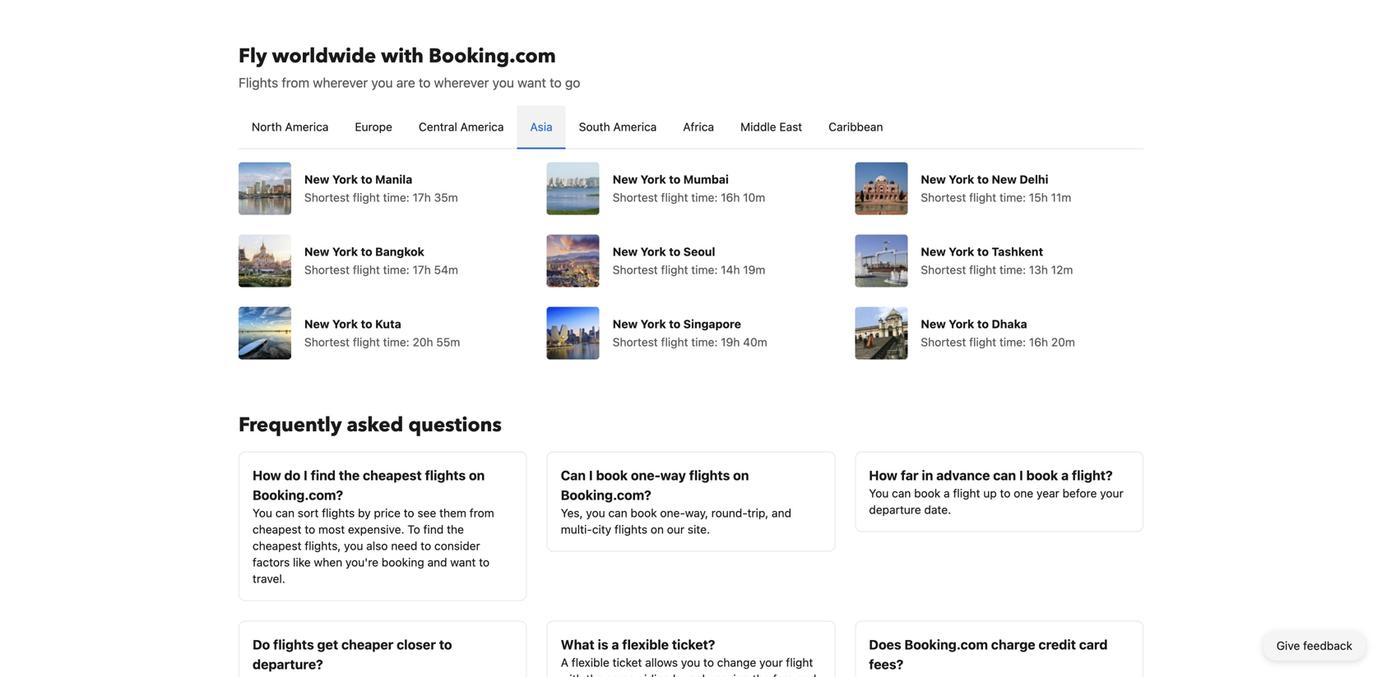 Task type: describe. For each thing, give the bounding box(es) containing it.
new york to kuta shortest flight time: 20h 55m
[[304, 318, 460, 349]]

1 vertical spatial flexible
[[572, 656, 609, 670]]

york for bangkok
[[332, 245, 358, 259]]

far
[[901, 468, 919, 484]]

middle east
[[740, 120, 802, 134]]

south america
[[579, 120, 657, 134]]

tab list containing north america
[[239, 106, 1143, 150]]

how for how far in advance can i book a flight?
[[869, 468, 898, 484]]

africa button
[[670, 106, 727, 148]]

worldwide
[[272, 43, 376, 70]]

caribbean button
[[815, 106, 896, 148]]

you inside how do i find the cheapest flights on booking.com? you can sort flights by price to see them from cheapest to most expensive. to find the cheapest flights, you also need to consider factors like when you're booking and want to travel.
[[344, 540, 363, 553]]

one
[[1014, 487, 1033, 501]]

want inside how do i find the cheapest flights on booking.com? you can sort flights by price to see them from cheapest to most expensive. to find the cheapest flights, you also need to consider factors like when you're booking and want to travel.
[[450, 556, 476, 570]]

york for singapore
[[640, 318, 666, 331]]

advance
[[936, 468, 990, 484]]

1 vertical spatial cheapest
[[253, 523, 301, 537]]

need
[[391, 540, 417, 553]]

new york to new delhi image
[[855, 162, 908, 215]]

booking.com inside does booking.com charge credit card fees?
[[904, 638, 988, 653]]

do
[[284, 468, 300, 484]]

middle east button
[[727, 106, 815, 148]]

east
[[779, 120, 802, 134]]

to down consider
[[479, 556, 490, 570]]

to right are
[[419, 75, 431, 90]]

can for a
[[892, 487, 911, 501]]

flight?
[[1072, 468, 1113, 484]]

new for new york to seoul shortest flight time: 14h 19m
[[613, 245, 638, 259]]

new for new york to dhaka shortest flight time: 16h 20m
[[921, 318, 946, 331]]

i inside how do i find the cheapest flights on booking.com? you can sort flights by price to see them from cheapest to most expensive. to find the cheapest flights, you also need to consider factors like when you're booking and want to travel.
[[304, 468, 308, 484]]

you inside can i book one-way flights on booking.com? yes, you can book one-way, round-trip, and multi-city flights on our site.
[[586, 507, 605, 520]]

new york to bangkok image
[[239, 235, 291, 288]]

frequently asked questions
[[239, 412, 502, 439]]

flights right city
[[614, 523, 647, 537]]

america for north america
[[285, 120, 329, 134]]

america for south america
[[613, 120, 657, 134]]

york for new
[[949, 173, 974, 186]]

new for new york to kuta shortest flight time: 20h 55m
[[304, 318, 329, 331]]

go
[[565, 75, 580, 90]]

get
[[317, 638, 338, 653]]

only
[[689, 673, 711, 678]]

what
[[561, 638, 595, 653]]

when
[[314, 556, 342, 570]]

you for how do i find the cheapest flights on booking.com?
[[253, 507, 272, 520]]

you inside what is a flexible ticket? a flexible ticket allows you to change your flight with the same airline by only paying the fare an
[[681, 656, 700, 670]]

to left go
[[550, 75, 562, 90]]

departure
[[869, 503, 921, 517]]

new york to kuta image
[[239, 307, 291, 360]]

flights
[[239, 75, 278, 90]]

in
[[922, 468, 933, 484]]

card
[[1079, 638, 1108, 653]]

kuta
[[375, 318, 401, 331]]

cheaper
[[341, 638, 393, 653]]

round-
[[711, 507, 747, 520]]

tashkent
[[992, 245, 1043, 259]]

flights right way
[[689, 468, 730, 484]]

give feedback
[[1276, 640, 1352, 653]]

york for seoul
[[640, 245, 666, 259]]

up
[[983, 487, 997, 501]]

give feedback button
[[1263, 632, 1366, 661]]

20m
[[1051, 336, 1075, 349]]

1 wherever from the left
[[313, 75, 368, 90]]

flight for new york to seoul shortest flight time: 14h 19m
[[661, 263, 688, 277]]

shortest for new york to manila shortest flight time: 17h 35m
[[304, 191, 350, 204]]

19m
[[743, 263, 765, 277]]

2 vertical spatial cheapest
[[253, 540, 301, 553]]

book right can
[[596, 468, 628, 484]]

to inside 'new york to dhaka shortest flight time: 16h 20m'
[[977, 318, 989, 331]]

14h
[[721, 263, 740, 277]]

flight inside new york to new delhi shortest flight time: 15h 11m
[[969, 191, 996, 204]]

new york to seoul shortest flight time: 14h 19m
[[613, 245, 765, 277]]

to inside new york to singapore shortest flight time: 19h 40m
[[669, 318, 681, 331]]

can i book one-way flights on booking.com? yes, you can book one-way, round-trip, and multi-city flights on our site.
[[561, 468, 791, 537]]

a inside what is a flexible ticket? a flexible ticket allows you to change your flight with the same airline by only paying the fare an
[[612, 638, 619, 653]]

how far in advance can i book a flight? you can book a flight up to one year before your departure date.
[[869, 468, 1123, 517]]

central america
[[419, 120, 504, 134]]

airline
[[638, 673, 670, 678]]

also
[[366, 540, 388, 553]]

35m
[[434, 191, 458, 204]]

to
[[407, 523, 420, 537]]

north america
[[252, 120, 329, 134]]

york for mumbai
[[640, 173, 666, 186]]

dhaka
[[992, 318, 1027, 331]]

0 vertical spatial one-
[[631, 468, 660, 484]]

new york to tashkent shortest flight time: 13h 12m
[[921, 245, 1073, 277]]

55m
[[436, 336, 460, 349]]

the up consider
[[447, 523, 464, 537]]

new for new york to new delhi shortest flight time: 15h 11m
[[921, 173, 946, 186]]

middle
[[740, 120, 776, 134]]

new york to mumbai shortest flight time: 16h 10m
[[613, 173, 765, 204]]

to inside "do flights get cheaper closer to departure?"
[[439, 638, 452, 653]]

our
[[667, 523, 685, 537]]

south
[[579, 120, 610, 134]]

new york to new delhi shortest flight time: 15h 11m
[[921, 173, 1071, 204]]

time: for new york to seoul shortest flight time: 14h 19m
[[691, 263, 718, 277]]

0 vertical spatial find
[[311, 468, 336, 484]]

questions
[[408, 412, 502, 439]]

york for kuta
[[332, 318, 358, 331]]

12m
[[1051, 263, 1073, 277]]

fly
[[239, 43, 267, 70]]

multi-
[[561, 523, 592, 537]]

1 horizontal spatial on
[[651, 523, 664, 537]]

price
[[374, 507, 401, 520]]

from inside how do i find the cheapest flights on booking.com? you can sort flights by price to see them from cheapest to most expensive. to find the cheapest flights, you also need to consider factors like when you're booking and want to travel.
[[470, 507, 494, 520]]

trip,
[[747, 507, 769, 520]]

them
[[439, 507, 466, 520]]

time: for new york to bangkok shortest flight time: 17h 54m
[[383, 263, 409, 277]]

delhi
[[1020, 173, 1048, 186]]

charge
[[991, 638, 1035, 653]]

asia button
[[517, 106, 566, 148]]

new left delhi
[[992, 173, 1017, 186]]

1 horizontal spatial find
[[423, 523, 444, 537]]

shortest for new york to singapore shortest flight time: 19h 40m
[[613, 336, 658, 349]]

time: for new york to manila shortest flight time: 17h 35m
[[383, 191, 409, 204]]

17h for bangkok
[[413, 263, 431, 277]]

does
[[869, 638, 901, 653]]

is
[[598, 638, 608, 653]]

to down sort
[[305, 523, 315, 537]]

flights up them
[[425, 468, 466, 484]]

shortest for new york to tashkent shortest flight time: 13h 12m
[[921, 263, 966, 277]]

you left are
[[371, 75, 393, 90]]

your inside what is a flexible ticket? a flexible ticket allows you to change your flight with the same airline by only paying the fare an
[[759, 656, 783, 670]]

your inside how far in advance can i book a flight? you can book a flight up to one year before your departure date.
[[1100, 487, 1123, 501]]

to inside the new york to bangkok shortest flight time: 17h 54m
[[361, 245, 372, 259]]

sort
[[298, 507, 319, 520]]

17h for manila
[[413, 191, 431, 204]]

to inside new york to seoul shortest flight time: 14h 19m
[[669, 245, 681, 259]]

asia
[[530, 120, 553, 134]]

new for new york to mumbai shortest flight time: 16h 10m
[[613, 173, 638, 186]]

new york to bangkok shortest flight time: 17h 54m
[[304, 245, 458, 277]]

flight for new york to dhaka shortest flight time: 16h 20m
[[969, 336, 996, 349]]

see
[[417, 507, 436, 520]]

to inside new york to mumbai shortest flight time: 16h 10m
[[669, 173, 681, 186]]

16h for dhaka
[[1029, 336, 1048, 349]]

can for booking.com?
[[608, 507, 627, 520]]

asked
[[347, 412, 403, 439]]

flights inside "do flights get cheaper closer to departure?"
[[273, 638, 314, 653]]

to inside how far in advance can i book a flight? you can book a flight up to one year before your departure date.
[[1000, 487, 1011, 501]]

allows
[[645, 656, 678, 670]]

africa
[[683, 120, 714, 134]]

york for tashkent
[[949, 245, 974, 259]]

54m
[[434, 263, 458, 277]]

manila
[[375, 173, 412, 186]]

booking.com? inside can i book one-way flights on booking.com? yes, you can book one-way, round-trip, and multi-city flights on our site.
[[561, 488, 651, 503]]

central
[[419, 120, 457, 134]]

north
[[252, 120, 282, 134]]

book left way,
[[631, 507, 657, 520]]

the left fare
[[753, 673, 770, 678]]

new for new york to singapore shortest flight time: 19h 40m
[[613, 318, 638, 331]]

10m
[[743, 191, 765, 204]]

europe button
[[342, 106, 406, 148]]



Task type: vqa. For each thing, say whether or not it's contained in the screenshot.


Task type: locate. For each thing, give the bounding box(es) containing it.
new york to tashkent image
[[855, 235, 908, 288]]

south america button
[[566, 106, 670, 148]]

time: for new york to mumbai shortest flight time: 16h 10m
[[691, 191, 718, 204]]

16h
[[721, 191, 740, 204], [1029, 336, 1048, 349]]

with up are
[[381, 43, 424, 70]]

1 vertical spatial and
[[427, 556, 447, 570]]

to right closer
[[439, 638, 452, 653]]

new right new york to seoul image
[[613, 245, 638, 259]]

0 vertical spatial your
[[1100, 487, 1123, 501]]

most
[[318, 523, 345, 537]]

1 horizontal spatial america
[[460, 120, 504, 134]]

can inside can i book one-way flights on booking.com? yes, you can book one-way, round-trip, and multi-city flights on our site.
[[608, 507, 627, 520]]

shortest for new york to kuta shortest flight time: 20h 55m
[[304, 336, 350, 349]]

flexible
[[622, 638, 669, 653], [572, 656, 609, 670]]

the
[[339, 468, 360, 484], [447, 523, 464, 537], [586, 673, 603, 678], [753, 673, 770, 678]]

1 vertical spatial one-
[[660, 507, 685, 520]]

seoul
[[683, 245, 715, 259]]

flight for new york to singapore shortest flight time: 19h 40m
[[661, 336, 688, 349]]

flight down kuta
[[353, 336, 380, 349]]

shortest inside the new york to bangkok shortest flight time: 17h 54m
[[304, 263, 350, 277]]

find right do
[[311, 468, 336, 484]]

booking.com up central america on the left
[[429, 43, 556, 70]]

new york to singapore image
[[547, 307, 599, 360]]

shortest inside new york to manila shortest flight time: 17h 35m
[[304, 191, 350, 204]]

16h for mumbai
[[721, 191, 740, 204]]

time: inside new york to mumbai shortest flight time: 16h 10m
[[691, 191, 718, 204]]

3 i from the left
[[1019, 468, 1023, 484]]

new right new york to kuta image
[[304, 318, 329, 331]]

can up city
[[608, 507, 627, 520]]

america right central
[[460, 120, 504, 134]]

mumbai
[[683, 173, 729, 186]]

caribbean
[[829, 120, 883, 134]]

0 horizontal spatial booking.com?
[[253, 488, 343, 503]]

1 vertical spatial find
[[423, 523, 444, 537]]

new for new york to manila shortest flight time: 17h 35m
[[304, 173, 329, 186]]

1 horizontal spatial flexible
[[622, 638, 669, 653]]

shortest inside new york to seoul shortest flight time: 14h 19m
[[613, 263, 658, 277]]

shortest inside new york to new delhi shortest flight time: 15h 11m
[[921, 191, 966, 204]]

new inside new york to kuta shortest flight time: 20h 55m
[[304, 318, 329, 331]]

flights
[[425, 468, 466, 484], [689, 468, 730, 484], [322, 507, 355, 520], [614, 523, 647, 537], [273, 638, 314, 653]]

shortest right new york to seoul image
[[613, 263, 658, 277]]

feedback
[[1303, 640, 1352, 653]]

time: inside new york to manila shortest flight time: 17h 35m
[[383, 191, 409, 204]]

0 horizontal spatial by
[[358, 507, 371, 520]]

i inside can i book one-way flights on booking.com? yes, you can book one-way, round-trip, and multi-city flights on our site.
[[589, 468, 593, 484]]

0 vertical spatial from
[[282, 75, 309, 90]]

2 i from the left
[[589, 468, 593, 484]]

to left dhaka
[[977, 318, 989, 331]]

17h inside new york to manila shortest flight time: 17h 35m
[[413, 191, 431, 204]]

1 horizontal spatial your
[[1100, 487, 1123, 501]]

europe
[[355, 120, 392, 134]]

0 vertical spatial cheapest
[[363, 468, 422, 484]]

to inside new york to manila shortest flight time: 17h 35m
[[361, 173, 372, 186]]

0 horizontal spatial from
[[282, 75, 309, 90]]

want inside fly worldwide with booking.com flights from wherever you are to wherever you want to go
[[518, 75, 546, 90]]

time: inside new york to seoul shortest flight time: 14h 19m
[[691, 263, 718, 277]]

to left tashkent
[[977, 245, 989, 259]]

1 i from the left
[[304, 468, 308, 484]]

16h inside 'new york to dhaka shortest flight time: 16h 20m'
[[1029, 336, 1048, 349]]

1 vertical spatial 16h
[[1029, 336, 1048, 349]]

new right new york to singapore image
[[613, 318, 638, 331]]

time: for new york to tashkent shortest flight time: 13h 12m
[[999, 263, 1026, 277]]

time: down bangkok
[[383, 263, 409, 277]]

0 horizontal spatial and
[[427, 556, 447, 570]]

the down frequently asked questions at the left bottom of the page
[[339, 468, 360, 484]]

3 america from the left
[[613, 120, 657, 134]]

1 horizontal spatial with
[[561, 673, 583, 678]]

flexible up allows
[[622, 638, 669, 653]]

how inside how do i find the cheapest flights on booking.com? you can sort flights by price to see them from cheapest to most expensive. to find the cheapest flights, you also need to consider factors like when you're booking and want to travel.
[[253, 468, 281, 484]]

1 vertical spatial your
[[759, 656, 783, 670]]

1 vertical spatial 17h
[[413, 263, 431, 277]]

time: inside new york to tashkent shortest flight time: 13h 12m
[[999, 263, 1026, 277]]

new inside new york to manila shortest flight time: 17h 35m
[[304, 173, 329, 186]]

ticket?
[[672, 638, 715, 653]]

york inside new york to kuta shortest flight time: 20h 55m
[[332, 318, 358, 331]]

1 horizontal spatial wherever
[[434, 75, 489, 90]]

new york to mumbai image
[[547, 162, 599, 215]]

flight up fare
[[786, 656, 813, 670]]

flight inside 'new york to dhaka shortest flight time: 16h 20m'
[[969, 336, 996, 349]]

17h inside the new york to bangkok shortest flight time: 17h 54m
[[413, 263, 431, 277]]

flight inside new york to seoul shortest flight time: 14h 19m
[[661, 263, 688, 277]]

0 horizontal spatial wherever
[[313, 75, 368, 90]]

15h
[[1029, 191, 1048, 204]]

time:
[[383, 191, 409, 204], [691, 191, 718, 204], [999, 191, 1026, 204], [383, 263, 409, 277], [691, 263, 718, 277], [999, 263, 1026, 277], [383, 336, 409, 349], [691, 336, 718, 349], [999, 336, 1026, 349]]

time: for new york to singapore shortest flight time: 19h 40m
[[691, 336, 718, 349]]

booking.com? inside how do i find the cheapest flights on booking.com? you can sort flights by price to see them from cheapest to most expensive. to find the cheapest flights, you also need to consider factors like when you're booking and want to travel.
[[253, 488, 343, 503]]

0 horizontal spatial a
[[612, 638, 619, 653]]

can
[[561, 468, 586, 484]]

new york to manila image
[[239, 162, 291, 215]]

factors
[[253, 556, 290, 570]]

2 17h from the top
[[413, 263, 431, 277]]

shortest for new york to dhaka shortest flight time: 16h 20m
[[921, 336, 966, 349]]

1 vertical spatial from
[[470, 507, 494, 520]]

york left kuta
[[332, 318, 358, 331]]

16h left 20m
[[1029, 336, 1048, 349]]

1 america from the left
[[285, 120, 329, 134]]

shortest inside new york to kuta shortest flight time: 20h 55m
[[304, 336, 350, 349]]

by inside how do i find the cheapest flights on booking.com? you can sort flights by price to see them from cheapest to most expensive. to find the cheapest flights, you also need to consider factors like when you're booking and want to travel.
[[358, 507, 371, 520]]

your down flight?
[[1100, 487, 1123, 501]]

40m
[[743, 336, 767, 349]]

17h left 54m
[[413, 263, 431, 277]]

site.
[[688, 523, 710, 537]]

booking.com?
[[253, 488, 343, 503], [561, 488, 651, 503]]

america right north
[[285, 120, 329, 134]]

flight down dhaka
[[969, 336, 996, 349]]

a right is
[[612, 638, 619, 653]]

to left delhi
[[977, 173, 989, 186]]

booking.com
[[429, 43, 556, 70], [904, 638, 988, 653]]

on down questions
[[469, 468, 485, 484]]

one-
[[631, 468, 660, 484], [660, 507, 685, 520]]

0 horizontal spatial america
[[285, 120, 329, 134]]

1 horizontal spatial a
[[944, 487, 950, 501]]

york inside new york to singapore shortest flight time: 19h 40m
[[640, 318, 666, 331]]

1 horizontal spatial want
[[518, 75, 546, 90]]

0 vertical spatial by
[[358, 507, 371, 520]]

new inside new york to singapore shortest flight time: 19h 40m
[[613, 318, 638, 331]]

can left sort
[[275, 507, 295, 520]]

1 how from the left
[[253, 468, 281, 484]]

north america button
[[239, 106, 342, 148]]

flight down manila
[[353, 191, 380, 204]]

city
[[592, 523, 611, 537]]

time: inside new york to singapore shortest flight time: 19h 40m
[[691, 336, 718, 349]]

0 vertical spatial 17h
[[413, 191, 431, 204]]

flexible down is
[[572, 656, 609, 670]]

from inside fly worldwide with booking.com flights from wherever you are to wherever you want to go
[[282, 75, 309, 90]]

with inside what is a flexible ticket? a flexible ticket allows you to change your flight with the same airline by only paying the fare an
[[561, 673, 583, 678]]

flight for new york to mumbai shortest flight time: 16h 10m
[[661, 191, 688, 204]]

flight inside new york to mumbai shortest flight time: 16h 10m
[[661, 191, 688, 204]]

closer
[[397, 638, 436, 653]]

1 horizontal spatial from
[[470, 507, 494, 520]]

time: inside the new york to bangkok shortest flight time: 17h 54m
[[383, 263, 409, 277]]

flight down singapore on the top
[[661, 336, 688, 349]]

shortest inside new york to singapore shortest flight time: 19h 40m
[[613, 336, 658, 349]]

1 vertical spatial booking.com
[[904, 638, 988, 653]]

yes,
[[561, 507, 583, 520]]

york inside new york to manila shortest flight time: 17h 35m
[[332, 173, 358, 186]]

singapore
[[683, 318, 741, 331]]

time: down dhaka
[[999, 336, 1026, 349]]

shortest for new york to mumbai shortest flight time: 16h 10m
[[613, 191, 658, 204]]

shortest right new york to tashkent image
[[921, 263, 966, 277]]

flight for new york to kuta shortest flight time: 20h 55m
[[353, 336, 380, 349]]

you up departure
[[869, 487, 889, 501]]

flight inside new york to manila shortest flight time: 17h 35m
[[353, 191, 380, 204]]

0 horizontal spatial your
[[759, 656, 783, 670]]

2 booking.com? from the left
[[561, 488, 651, 503]]

way
[[660, 468, 686, 484]]

york inside 'new york to dhaka shortest flight time: 16h 20m'
[[949, 318, 974, 331]]

new inside 'new york to dhaka shortest flight time: 16h 20m'
[[921, 318, 946, 331]]

i right do
[[304, 468, 308, 484]]

the left 'same'
[[586, 673, 603, 678]]

from right them
[[470, 507, 494, 520]]

time: for new york to dhaka shortest flight time: 16h 20m
[[999, 336, 1026, 349]]

time: inside 'new york to dhaka shortest flight time: 16h 20m'
[[999, 336, 1026, 349]]

shortest inside new york to tashkent shortest flight time: 13h 12m
[[921, 263, 966, 277]]

shortest inside new york to mumbai shortest flight time: 16h 10m
[[613, 191, 658, 204]]

shortest for new york to seoul shortest flight time: 14h 19m
[[613, 263, 658, 277]]

new inside new york to seoul shortest flight time: 14h 19m
[[613, 245, 638, 259]]

york for dhaka
[[949, 318, 974, 331]]

you left sort
[[253, 507, 272, 520]]

1 vertical spatial by
[[673, 673, 686, 678]]

0 vertical spatial you
[[869, 487, 889, 501]]

can inside how do i find the cheapest flights on booking.com? you can sort flights by price to see them from cheapest to most expensive. to find the cheapest flights, you also need to consider factors like when you're booking and want to travel.
[[275, 507, 295, 520]]

to right need
[[421, 540, 431, 553]]

york inside new york to seoul shortest flight time: 14h 19m
[[640, 245, 666, 259]]

1 horizontal spatial i
[[589, 468, 593, 484]]

new
[[304, 173, 329, 186], [613, 173, 638, 186], [921, 173, 946, 186], [992, 173, 1017, 186], [304, 245, 329, 259], [613, 245, 638, 259], [921, 245, 946, 259], [304, 318, 329, 331], [613, 318, 638, 331], [921, 318, 946, 331]]

america
[[285, 120, 329, 134], [460, 120, 504, 134], [613, 120, 657, 134]]

2 vertical spatial a
[[612, 638, 619, 653]]

1 horizontal spatial booking.com
[[904, 638, 988, 653]]

1 17h from the top
[[413, 191, 431, 204]]

and
[[772, 507, 791, 520], [427, 556, 447, 570]]

want left go
[[518, 75, 546, 90]]

new york to dhaka image
[[855, 307, 908, 360]]

how inside how far in advance can i book a flight? you can book a flight up to one year before your departure date.
[[869, 468, 898, 484]]

book down in
[[914, 487, 941, 501]]

travel.
[[253, 573, 285, 586]]

time: inside new york to kuta shortest flight time: 20h 55m
[[383, 336, 409, 349]]

flight inside how far in advance can i book a flight? you can book a flight up to one year before your departure date.
[[953, 487, 980, 501]]

time: down seoul
[[691, 263, 718, 277]]

1 horizontal spatial you
[[869, 487, 889, 501]]

to left kuta
[[361, 318, 372, 331]]

what is a flexible ticket? a flexible ticket allows you to change your flight with the same airline by only paying the fare an
[[561, 638, 816, 678]]

you
[[869, 487, 889, 501], [253, 507, 272, 520]]

do
[[253, 638, 270, 653]]

1 vertical spatial with
[[561, 673, 583, 678]]

2 horizontal spatial i
[[1019, 468, 1023, 484]]

with
[[381, 43, 424, 70], [561, 673, 583, 678]]

to inside new york to new delhi shortest flight time: 15h 11m
[[977, 173, 989, 186]]

york inside new york to new delhi shortest flight time: 15h 11m
[[949, 173, 974, 186]]

to left manila
[[361, 173, 372, 186]]

0 horizontal spatial on
[[469, 468, 485, 484]]

13h
[[1029, 263, 1048, 277]]

you for how far in advance can i book a flight?
[[869, 487, 889, 501]]

new york to singapore shortest flight time: 19h 40m
[[613, 318, 767, 349]]

0 vertical spatial booking.com
[[429, 43, 556, 70]]

on inside how do i find the cheapest flights on booking.com? you can sort flights by price to see them from cheapest to most expensive. to find the cheapest flights, you also need to consider factors like when you're booking and want to travel.
[[469, 468, 485, 484]]

ticket
[[613, 656, 642, 670]]

frequently
[[239, 412, 342, 439]]

york inside the new york to bangkok shortest flight time: 17h 54m
[[332, 245, 358, 259]]

york inside new york to tashkent shortest flight time: 13h 12m
[[949, 245, 974, 259]]

america right south
[[613, 120, 657, 134]]

to inside new york to tashkent shortest flight time: 13h 12m
[[977, 245, 989, 259]]

17h
[[413, 191, 431, 204], [413, 263, 431, 277]]

0 horizontal spatial i
[[304, 468, 308, 484]]

by inside what is a flexible ticket? a flexible ticket allows you to change your flight with the same airline by only paying the fare an
[[673, 673, 686, 678]]

0 horizontal spatial booking.com
[[429, 43, 556, 70]]

do flights get cheaper closer to departure?
[[253, 638, 452, 673]]

to up to
[[404, 507, 414, 520]]

how for how do i find the cheapest flights on booking.com?
[[253, 468, 281, 484]]

1 horizontal spatial 16h
[[1029, 336, 1048, 349]]

0 horizontal spatial with
[[381, 43, 424, 70]]

1 vertical spatial a
[[944, 487, 950, 501]]

can
[[993, 468, 1016, 484], [892, 487, 911, 501], [275, 507, 295, 520], [608, 507, 627, 520]]

york for manila
[[332, 173, 358, 186]]

fly worldwide with booking.com flights from wherever you are to wherever you want to go
[[239, 43, 580, 90]]

flights up most
[[322, 507, 355, 520]]

shortest
[[304, 191, 350, 204], [613, 191, 658, 204], [921, 191, 966, 204], [304, 263, 350, 277], [613, 263, 658, 277], [921, 263, 966, 277], [304, 336, 350, 349], [613, 336, 658, 349], [921, 336, 966, 349]]

2 wherever from the left
[[434, 75, 489, 90]]

to left singapore on the top
[[669, 318, 681, 331]]

shortest for new york to bangkok shortest flight time: 17h 54m
[[304, 263, 350, 277]]

flight for new york to tashkent shortest flight time: 13h 12m
[[969, 263, 996, 277]]

change
[[717, 656, 756, 670]]

1 horizontal spatial and
[[772, 507, 791, 520]]

new right new york to tashkent image
[[921, 245, 946, 259]]

shortest right new york to dhaka "image"
[[921, 336, 966, 349]]

1 vertical spatial you
[[253, 507, 272, 520]]

new for new york to bangkok shortest flight time: 17h 54m
[[304, 245, 329, 259]]

flight for new york to bangkok shortest flight time: 17h 54m
[[353, 263, 380, 277]]

19h
[[721, 336, 740, 349]]

york left manila
[[332, 173, 358, 186]]

time: for new york to kuta shortest flight time: 20h 55m
[[383, 336, 409, 349]]

1 vertical spatial want
[[450, 556, 476, 570]]

book
[[596, 468, 628, 484], [1026, 468, 1058, 484], [914, 487, 941, 501], [631, 507, 657, 520]]

0 horizontal spatial how
[[253, 468, 281, 484]]

booking.com right 'does'
[[904, 638, 988, 653]]

1 horizontal spatial booking.com?
[[561, 488, 651, 503]]

fare
[[773, 673, 794, 678]]

new inside the new york to bangkok shortest flight time: 17h 54m
[[304, 245, 329, 259]]

1 horizontal spatial how
[[869, 468, 898, 484]]

york left bangkok
[[332, 245, 358, 259]]

credit
[[1039, 638, 1076, 653]]

can up departure
[[892, 487, 911, 501]]

0 vertical spatial and
[[772, 507, 791, 520]]

by
[[358, 507, 371, 520], [673, 673, 686, 678]]

flight inside new york to kuta shortest flight time: 20h 55m
[[353, 336, 380, 349]]

shortest inside 'new york to dhaka shortest flight time: 16h 20m'
[[921, 336, 966, 349]]

fees?
[[869, 657, 903, 673]]

0 horizontal spatial you
[[253, 507, 272, 520]]

book up year
[[1026, 468, 1058, 484]]

booking.com inside fly worldwide with booking.com flights from wherever you are to wherever you want to go
[[429, 43, 556, 70]]

shortest right new york to singapore image
[[613, 336, 658, 349]]

give
[[1276, 640, 1300, 653]]

you inside how do i find the cheapest flights on booking.com? you can sort flights by price to see them from cheapest to most expensive. to find the cheapest flights, you also need to consider factors like when you're booking and want to travel.
[[253, 507, 272, 520]]

16h inside new york to mumbai shortest flight time: 16h 10m
[[721, 191, 740, 204]]

shortest right new york to new delhi image
[[921, 191, 966, 204]]

2 horizontal spatial america
[[613, 120, 657, 134]]

want
[[518, 75, 546, 90], [450, 556, 476, 570]]

0 vertical spatial with
[[381, 43, 424, 70]]

and inside can i book one-way flights on booking.com? yes, you can book one-way, round-trip, and multi-city flights on our site.
[[772, 507, 791, 520]]

0 horizontal spatial 16h
[[721, 191, 740, 204]]

i up the one
[[1019, 468, 1023, 484]]

0 horizontal spatial flexible
[[572, 656, 609, 670]]

how do i find the cheapest flights on booking.com? you can sort flights by price to see them from cheapest to most expensive. to find the cheapest flights, you also need to consider factors like when you're booking and want to travel.
[[253, 468, 494, 586]]

new inside new york to mumbai shortest flight time: 16h 10m
[[613, 173, 638, 186]]

1 horizontal spatial by
[[673, 673, 686, 678]]

flight down "advance"
[[953, 487, 980, 501]]

with down a on the left of the page
[[561, 673, 583, 678]]

how left far
[[869, 468, 898, 484]]

can for on
[[275, 507, 295, 520]]

time: down kuta
[[383, 336, 409, 349]]

departure?
[[253, 657, 323, 673]]

to up only
[[703, 656, 714, 670]]

0 vertical spatial 16h
[[721, 191, 740, 204]]

flight down bangkok
[[353, 263, 380, 277]]

time: down tashkent
[[999, 263, 1026, 277]]

to
[[419, 75, 431, 90], [550, 75, 562, 90], [361, 173, 372, 186], [669, 173, 681, 186], [977, 173, 989, 186], [361, 245, 372, 259], [669, 245, 681, 259], [977, 245, 989, 259], [361, 318, 372, 331], [669, 318, 681, 331], [977, 318, 989, 331], [1000, 487, 1011, 501], [404, 507, 414, 520], [305, 523, 315, 537], [421, 540, 431, 553], [479, 556, 490, 570], [439, 638, 452, 653], [703, 656, 714, 670]]

2 horizontal spatial a
[[1061, 468, 1069, 484]]

2 how from the left
[[869, 468, 898, 484]]

to inside new york to kuta shortest flight time: 20h 55m
[[361, 318, 372, 331]]

0 horizontal spatial want
[[450, 556, 476, 570]]

flight inside new york to tashkent shortest flight time: 13h 12m
[[969, 263, 996, 277]]

america inside "button"
[[460, 120, 504, 134]]

flight left 15h
[[969, 191, 996, 204]]

america for central america
[[460, 120, 504, 134]]

wherever up central america on the left
[[434, 75, 489, 90]]

to inside what is a flexible ticket? a flexible ticket allows you to change your flight with the same airline by only paying the fare an
[[703, 656, 714, 670]]

flight inside the new york to bangkok shortest flight time: 17h 54m
[[353, 263, 380, 277]]

flight inside new york to singapore shortest flight time: 19h 40m
[[661, 336, 688, 349]]

on left our
[[651, 523, 664, 537]]

way,
[[685, 507, 708, 520]]

16h left 10m
[[721, 191, 740, 204]]

and inside how do i find the cheapest flights on booking.com? you can sort flights by price to see them from cheapest to most expensive. to find the cheapest flights, you also need to consider factors like when you're booking and want to travel.
[[427, 556, 447, 570]]

bangkok
[[375, 245, 424, 259]]

to left seoul
[[669, 245, 681, 259]]

time: down "mumbai"
[[691, 191, 718, 204]]

you inside how far in advance can i book a flight? you can book a flight up to one year before your departure date.
[[869, 487, 889, 501]]

you're
[[345, 556, 378, 570]]

you up city
[[586, 507, 605, 520]]

2 america from the left
[[460, 120, 504, 134]]

11m
[[1051, 191, 1071, 204]]

from
[[282, 75, 309, 90], [470, 507, 494, 520]]

a
[[1061, 468, 1069, 484], [944, 487, 950, 501], [612, 638, 619, 653]]

to right up
[[1000, 487, 1011, 501]]

flight for new york to manila shortest flight time: 17h 35m
[[353, 191, 380, 204]]

new for new york to tashkent shortest flight time: 13h 12m
[[921, 245, 946, 259]]

2 horizontal spatial on
[[733, 468, 749, 484]]

and down consider
[[427, 556, 447, 570]]

york left "mumbai"
[[640, 173, 666, 186]]

booking.com? up city
[[561, 488, 651, 503]]

how
[[253, 468, 281, 484], [869, 468, 898, 484]]

shortest right new york to mumbai image
[[613, 191, 658, 204]]

new inside new york to tashkent shortest flight time: 13h 12m
[[921, 245, 946, 259]]

a
[[561, 656, 568, 670]]

are
[[396, 75, 415, 90]]

new york to seoul image
[[547, 235, 599, 288]]

and right trip,
[[772, 507, 791, 520]]

you up central america on the left
[[492, 75, 514, 90]]

time: inside new york to new delhi shortest flight time: 15h 11m
[[999, 191, 1026, 204]]

york inside new york to mumbai shortest flight time: 16h 10m
[[640, 173, 666, 186]]

with inside fly worldwide with booking.com flights from wherever you are to wherever you want to go
[[381, 43, 424, 70]]

find down see
[[423, 523, 444, 537]]

flight down "mumbai"
[[661, 191, 688, 204]]

0 vertical spatial want
[[518, 75, 546, 90]]

consider
[[434, 540, 480, 553]]

booking
[[382, 556, 424, 570]]

york left tashkent
[[949, 245, 974, 259]]

flight inside what is a flexible ticket? a flexible ticket allows you to change your flight with the same airline by only paying the fare an
[[786, 656, 813, 670]]

0 vertical spatial a
[[1061, 468, 1069, 484]]

york left delhi
[[949, 173, 974, 186]]

tab list
[[239, 106, 1143, 150]]

new right new york to bangkok image
[[304, 245, 329, 259]]

1 booking.com? from the left
[[253, 488, 343, 503]]

you up the 'you're'
[[344, 540, 363, 553]]

flight down tashkent
[[969, 263, 996, 277]]

your up fare
[[759, 656, 783, 670]]

new right new york to dhaka "image"
[[921, 318, 946, 331]]

0 horizontal spatial find
[[311, 468, 336, 484]]

shortest right "new york to manila" image on the left
[[304, 191, 350, 204]]

can up up
[[993, 468, 1016, 484]]

flights up departure?
[[273, 638, 314, 653]]

0 vertical spatial flexible
[[622, 638, 669, 653]]

i inside how far in advance can i book a flight? you can book a flight up to one year before your departure date.
[[1019, 468, 1023, 484]]



